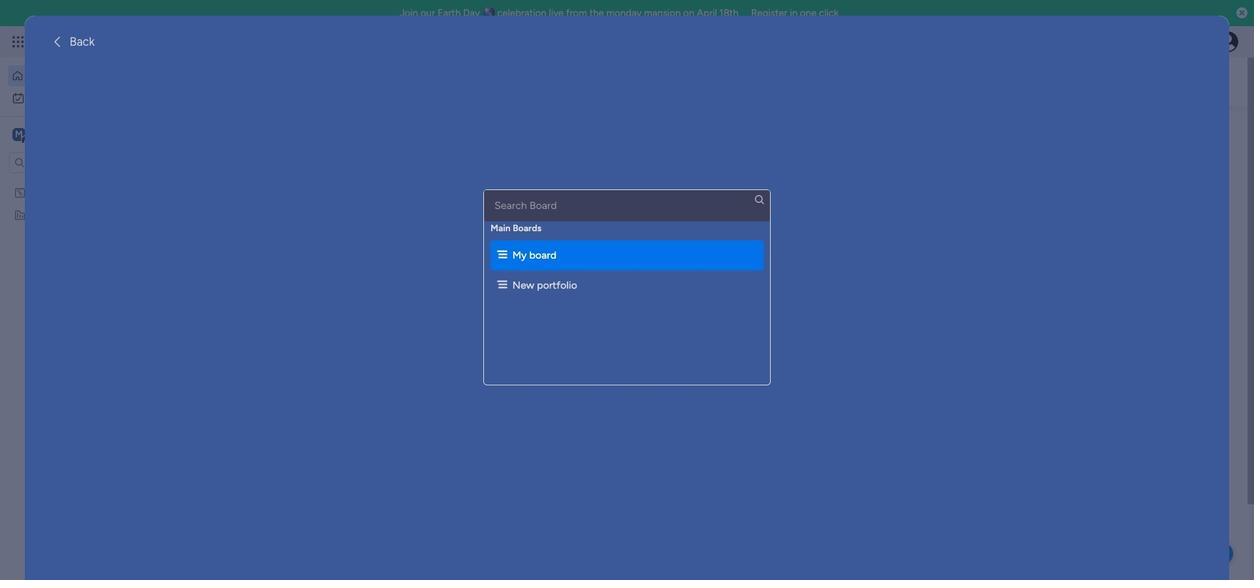 Task type: locate. For each thing, give the bounding box(es) containing it.
option down back 'image'
[[8, 65, 159, 86]]

None search field
[[484, 190, 770, 221]]

quick search results list box
[[241, 148, 968, 321]]

list box
[[0, 179, 167, 402]]

search image
[[755, 196, 764, 205]]

option down search in workspace field
[[0, 181, 167, 183]]

0 vertical spatial option
[[8, 65, 159, 86]]

1 vertical spatial option
[[8, 88, 159, 108]]

workspace selection element
[[12, 127, 109, 144]]

option up workspace selection element
[[8, 88, 159, 108]]

option
[[8, 65, 159, 86], [8, 88, 159, 108], [0, 181, 167, 183]]

Search Board search field
[[484, 190, 770, 221]]

jacob simon image
[[1218, 31, 1239, 52]]

Search in workspace field
[[27, 155, 109, 170]]



Task type: vqa. For each thing, say whether or not it's contained in the screenshot.
Jacob Simon
no



Task type: describe. For each thing, give the bounding box(es) containing it.
workspace image
[[12, 127, 25, 142]]

dapulse main image
[[497, 248, 507, 263]]

dapulse main image
[[497, 278, 507, 293]]

2 vertical spatial option
[[0, 181, 167, 183]]

add to favorites image
[[573, 265, 586, 278]]

back image
[[51, 35, 64, 48]]

select product image
[[12, 35, 25, 48]]



